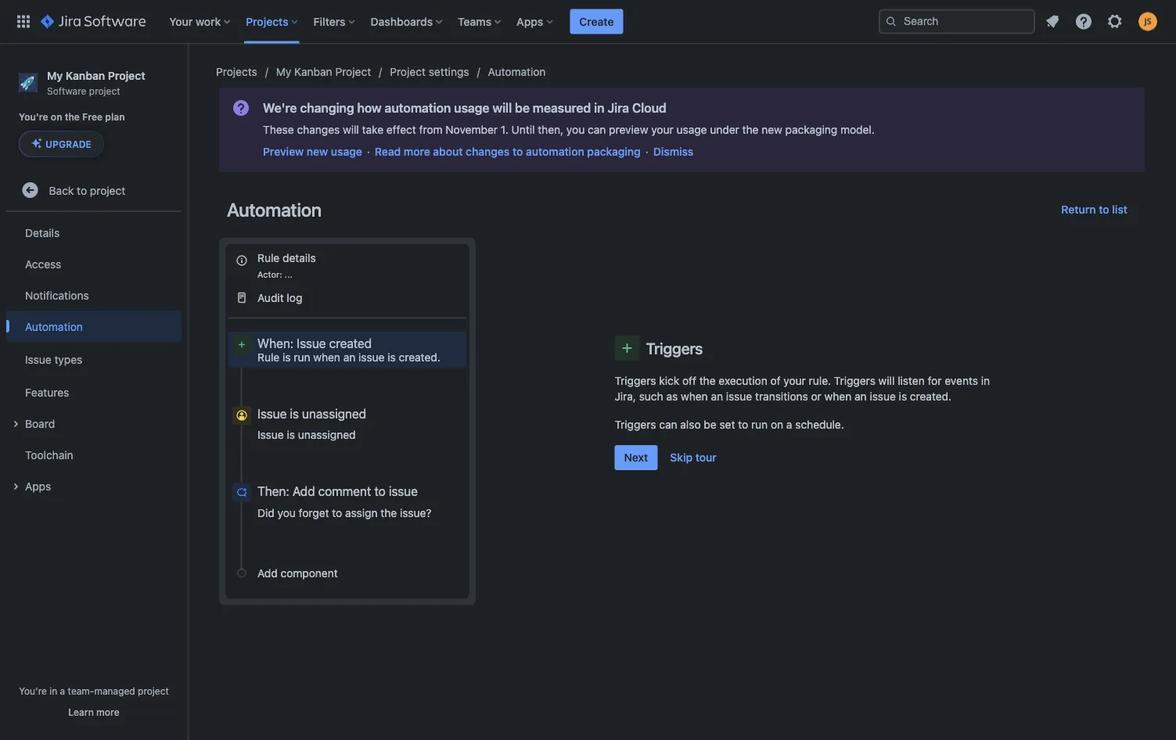 Task type: locate. For each thing, give the bounding box(es) containing it.
1 vertical spatial more
[[96, 707, 120, 718]]

0 horizontal spatial usage
[[331, 145, 362, 158]]

· left read
[[367, 145, 370, 158]]

2 vertical spatial automation
[[25, 320, 83, 333]]

unassigned
[[302, 407, 366, 422], [298, 428, 356, 441]]

1 horizontal spatial will
[[493, 101, 512, 115]]

in left team-
[[50, 686, 57, 697]]

board button
[[6, 408, 182, 439]]

learn more
[[68, 707, 120, 718]]

1 horizontal spatial you
[[567, 123, 585, 136]]

1 vertical spatial projects
[[216, 65, 257, 78]]

my up we're at the top left of the page
[[276, 65, 291, 78]]

toolchain
[[25, 448, 73, 461]]

2 vertical spatial will
[[879, 375, 895, 387]]

new right preview
[[307, 145, 328, 158]]

dashboards button
[[366, 9, 449, 34]]

kanban inside my kanban project software project
[[66, 69, 105, 82]]

0 vertical spatial projects
[[246, 15, 289, 28]]

november
[[446, 123, 498, 136]]

project inside my kanban project software project
[[89, 85, 120, 96]]

work
[[196, 15, 221, 28]]

a left team-
[[60, 686, 65, 697]]

run inside when: issue created rule is run when an issue is created.
[[294, 351, 310, 364]]

the inside triggers kick off the execution of your rule. triggers will listen for events in jira, such as when an issue transitions or when an issue is created.
[[700, 375, 716, 387]]

1 vertical spatial a
[[60, 686, 65, 697]]

execution
[[719, 375, 768, 387]]

projects right work
[[246, 15, 289, 28]]

more down from at the top of page
[[404, 145, 430, 158]]

toolchain link
[[6, 439, 182, 471]]

0 horizontal spatial created.
[[399, 351, 441, 364]]

your right of
[[784, 375, 806, 387]]

banner containing your work
[[0, 0, 1177, 44]]

issue inside issue types link
[[25, 353, 51, 366]]

in
[[594, 101, 605, 115], [981, 375, 990, 387], [50, 686, 57, 697]]

is inside triggers kick off the execution of your rule. triggers will listen for events in jira, such as when an issue transitions or when an issue is created.
[[899, 390, 907, 403]]

2 rule from the top
[[258, 351, 280, 364]]

1.
[[501, 123, 509, 136]]

project settings
[[390, 65, 469, 78]]

kanban up changing
[[294, 65, 332, 78]]

you right did
[[278, 507, 296, 520]]

0 horizontal spatial run
[[294, 351, 310, 364]]

in right events
[[981, 375, 990, 387]]

0 vertical spatial apps
[[517, 15, 544, 28]]

my for my kanban project
[[276, 65, 291, 78]]

changes down "november"
[[466, 145, 510, 158]]

will inside triggers kick off the execution of your rule. triggers will listen for events in jira, such as when an issue transitions or when an issue is created.
[[879, 375, 895, 387]]

1 vertical spatial changes
[[466, 145, 510, 158]]

1 horizontal spatial new
[[762, 123, 783, 136]]

my inside my kanban project software project
[[47, 69, 63, 82]]

1 vertical spatial rule
[[258, 351, 280, 364]]

packaging inside we're changing how automation usage will be measured in jira cloud these changes will take effect from november 1. until then, you can preview your usage under the new packaging model.
[[786, 123, 838, 136]]

0 vertical spatial rule
[[258, 251, 280, 264]]

more down managed at bottom
[[96, 707, 120, 718]]

to inside "button"
[[1099, 203, 1110, 216]]

0 vertical spatial can
[[588, 123, 606, 136]]

your
[[169, 15, 193, 28]]

issue is unassigned issue is unassigned
[[258, 407, 366, 441]]

0 vertical spatial automation link
[[488, 63, 546, 81]]

you're up upgrade button
[[19, 111, 48, 122]]

1 vertical spatial automation link
[[6, 311, 182, 342]]

1 horizontal spatial ·
[[646, 145, 649, 158]]

an right or
[[855, 390, 867, 403]]

automation
[[385, 101, 451, 115], [526, 145, 585, 158]]

2 horizontal spatial automation
[[488, 65, 546, 78]]

1 horizontal spatial when
[[681, 390, 708, 403]]

when right or
[[825, 390, 852, 403]]

0 horizontal spatial an
[[343, 351, 356, 364]]

apps down toolchain on the left of the page
[[25, 480, 51, 493]]

to left list
[[1099, 203, 1110, 216]]

be up until
[[515, 101, 530, 115]]

the right off
[[700, 375, 716, 387]]

triggers up jira, on the bottom right of page
[[615, 375, 656, 387]]

triggers for triggers kick off the execution of your rule. triggers will listen for events in jira, such as when an issue transitions or when an issue is created.
[[615, 375, 656, 387]]

automation link up types
[[6, 311, 182, 342]]

teams button
[[453, 9, 507, 34]]

group
[[6, 212, 182, 507]]

0 vertical spatial you're
[[19, 111, 48, 122]]

details
[[25, 226, 60, 239]]

to right the back
[[77, 184, 87, 197]]

changing
[[300, 101, 354, 115]]

1 horizontal spatial your
[[784, 375, 806, 387]]

more inside "button"
[[96, 707, 120, 718]]

new right under
[[762, 123, 783, 136]]

1 vertical spatial created.
[[910, 390, 952, 403]]

off
[[683, 375, 697, 387]]

usage down take
[[331, 145, 362, 158]]

the
[[65, 111, 80, 122], [743, 123, 759, 136], [700, 375, 716, 387], [381, 507, 397, 520]]

managed
[[94, 686, 135, 697]]

can
[[588, 123, 606, 136], [659, 418, 678, 431]]

1 horizontal spatial an
[[711, 390, 723, 403]]

project up details link
[[90, 184, 125, 197]]

packaging
[[786, 123, 838, 136], [587, 145, 641, 158]]

project up plan
[[108, 69, 145, 82]]

triggers up kick
[[646, 339, 703, 357]]

issue down created
[[359, 351, 385, 364]]

project left settings
[[390, 65, 426, 78]]

next
[[624, 451, 648, 464]]

an down created
[[343, 351, 356, 364]]

from
[[419, 123, 443, 136]]

rule down when:
[[258, 351, 280, 364]]

0 horizontal spatial project
[[108, 69, 145, 82]]

1 horizontal spatial more
[[404, 145, 430, 158]]

0 horizontal spatial more
[[96, 707, 120, 718]]

dashboards
[[371, 15, 433, 28]]

0 horizontal spatial be
[[515, 101, 530, 115]]

1 horizontal spatial automation
[[227, 199, 322, 221]]

you
[[567, 123, 585, 136], [278, 507, 296, 520]]

when down created
[[313, 351, 340, 364]]

is
[[283, 351, 291, 364], [388, 351, 396, 364], [899, 390, 907, 403], [290, 407, 299, 422], [287, 428, 295, 441]]

actor:
[[258, 269, 282, 279]]

when down off
[[681, 390, 708, 403]]

your inside triggers kick off the execution of your rule. triggers will listen for events in jira, such as when an issue transitions or when an issue is created.
[[784, 375, 806, 387]]

1 horizontal spatial a
[[787, 418, 793, 431]]

set
[[720, 418, 735, 431]]

changes up preview new usage button
[[297, 123, 340, 136]]

usage up dismiss at the top of the page
[[677, 123, 707, 136]]

upgrade button
[[20, 132, 103, 157]]

0 vertical spatial automation
[[385, 101, 451, 115]]

2 vertical spatial usage
[[331, 145, 362, 158]]

packaging left model.
[[786, 123, 838, 136]]

run down log
[[294, 351, 310, 364]]

2 horizontal spatial will
[[879, 375, 895, 387]]

1 vertical spatial will
[[343, 123, 359, 136]]

to up assign
[[375, 484, 386, 499]]

be
[[515, 101, 530, 115], [704, 418, 717, 431]]

help image
[[1075, 12, 1094, 31]]

project up plan
[[89, 85, 120, 96]]

will up 1.
[[493, 101, 512, 115]]

1 vertical spatial in
[[981, 375, 990, 387]]

issue?
[[400, 507, 432, 520]]

appswitcher icon image
[[14, 12, 33, 31]]

unassigned up then: add comment to issue
[[298, 428, 356, 441]]

1 vertical spatial apps
[[25, 480, 51, 493]]

upgrade
[[45, 139, 92, 150]]

automation for project settings
[[488, 65, 546, 78]]

learn
[[68, 707, 94, 718]]

0 horizontal spatial automation link
[[6, 311, 182, 342]]

you're left team-
[[19, 686, 47, 697]]

usage up "november"
[[454, 101, 490, 115]]

1 horizontal spatial on
[[771, 418, 784, 431]]

1 vertical spatial you
[[278, 507, 296, 520]]

kanban for my kanban project
[[294, 65, 332, 78]]

sidebar navigation image
[[171, 63, 205, 94]]

· left dismiss at the top of the page
[[646, 145, 649, 158]]

created.
[[399, 351, 441, 364], [910, 390, 952, 403]]

issue left types
[[25, 353, 51, 366]]

automation up from at the top of page
[[385, 101, 451, 115]]

1 vertical spatial your
[[784, 375, 806, 387]]

then,
[[538, 123, 564, 136]]

issue inside when: issue created rule is run when an issue is created.
[[359, 351, 385, 364]]

issue right when:
[[297, 336, 326, 351]]

2 · from the left
[[646, 145, 649, 158]]

my kanban project
[[276, 65, 371, 78]]

run right set on the bottom of page
[[751, 418, 768, 431]]

in left jira
[[594, 101, 605, 115]]

on up upgrade button
[[51, 111, 62, 122]]

also
[[681, 418, 701, 431]]

create button
[[570, 9, 623, 34]]

1 horizontal spatial project
[[335, 65, 371, 78]]

project
[[89, 85, 120, 96], [90, 184, 125, 197], [138, 686, 169, 697]]

can left preview on the right of the page
[[588, 123, 606, 136]]

audit log button
[[229, 285, 467, 311]]

log
[[287, 291, 302, 304]]

packaging down preview on the right of the page
[[587, 145, 641, 158]]

to down then: add comment to issue
[[332, 507, 342, 520]]

rule up actor:
[[258, 251, 280, 264]]

0 vertical spatial more
[[404, 145, 430, 158]]

in inside triggers kick off the execution of your rule. triggers will listen for events in jira, such as when an issue transitions or when an issue is created.
[[981, 375, 990, 387]]

1 rule from the top
[[258, 251, 280, 264]]

0 horizontal spatial will
[[343, 123, 359, 136]]

you're on the free plan
[[19, 111, 125, 122]]

automation
[[488, 65, 546, 78], [227, 199, 322, 221], [25, 320, 83, 333]]

return to list
[[1062, 203, 1128, 216]]

0 horizontal spatial apps
[[25, 480, 51, 493]]

1 vertical spatial new
[[307, 145, 328, 158]]

access
[[25, 257, 61, 270]]

triggers
[[646, 339, 703, 357], [615, 375, 656, 387], [834, 375, 876, 387], [615, 418, 656, 431]]

notifications link
[[6, 280, 182, 311]]

schedule.
[[796, 418, 844, 431]]

0 vertical spatial in
[[594, 101, 605, 115]]

your work
[[169, 15, 221, 28]]

1 vertical spatial usage
[[677, 123, 707, 136]]

0 horizontal spatial on
[[51, 111, 62, 122]]

1 vertical spatial can
[[659, 418, 678, 431]]

0 horizontal spatial when
[[313, 351, 340, 364]]

preview new usage · read more about changes to automation packaging · dismiss
[[263, 145, 694, 158]]

project up how
[[335, 65, 371, 78]]

about
[[433, 145, 463, 158]]

0 vertical spatial unassigned
[[302, 407, 366, 422]]

issue types link
[[6, 342, 182, 377]]

0 vertical spatial you
[[567, 123, 585, 136]]

2 vertical spatial in
[[50, 686, 57, 697]]

project right managed at bottom
[[138, 686, 169, 697]]

issue
[[359, 351, 385, 364], [726, 390, 752, 403], [870, 390, 896, 403], [389, 484, 418, 499]]

1 horizontal spatial apps
[[517, 15, 544, 28]]

unassigned down when: issue created rule is run when an issue is created.
[[302, 407, 366, 422]]

issue up then:
[[258, 428, 284, 441]]

0 horizontal spatial packaging
[[587, 145, 641, 158]]

the left free
[[65, 111, 80, 122]]

2 horizontal spatial when
[[825, 390, 852, 403]]

1 horizontal spatial changes
[[466, 145, 510, 158]]

when
[[313, 351, 340, 364], [681, 390, 708, 403], [825, 390, 852, 403]]

1 horizontal spatial my
[[276, 65, 291, 78]]

will left listen
[[879, 375, 895, 387]]

automation down apps popup button
[[488, 65, 546, 78]]

0 horizontal spatial your
[[651, 123, 674, 136]]

will
[[493, 101, 512, 115], [343, 123, 359, 136], [879, 375, 895, 387]]

changes inside we're changing how automation usage will be measured in jira cloud these changes will take effect from november 1. until then, you can preview your usage under the new packaging model.
[[297, 123, 340, 136]]

automation down 'then,'
[[526, 145, 585, 158]]

kanban up the software
[[66, 69, 105, 82]]

can inside we're changing how automation usage will be measured in jira cloud these changes will take effect from november 1. until then, you can preview your usage under the new packaging model.
[[588, 123, 606, 136]]

such
[[639, 390, 664, 403]]

automation up details
[[227, 199, 322, 221]]

0 vertical spatial automation
[[488, 65, 546, 78]]

an up set on the bottom of page
[[711, 390, 723, 403]]

a down transitions
[[787, 418, 793, 431]]

0 horizontal spatial a
[[60, 686, 65, 697]]

projects right sidebar navigation image on the top
[[216, 65, 257, 78]]

your work button
[[165, 9, 237, 34]]

apps
[[517, 15, 544, 28], [25, 480, 51, 493]]

we're
[[263, 101, 297, 115]]

a
[[787, 418, 793, 431], [60, 686, 65, 697]]

triggers for triggers
[[646, 339, 703, 357]]

0 horizontal spatial kanban
[[66, 69, 105, 82]]

automation inside group
[[25, 320, 83, 333]]

expand image
[[6, 478, 25, 496]]

triggers down jira, on the bottom right of page
[[615, 418, 656, 431]]

0 vertical spatial your
[[651, 123, 674, 136]]

kanban inside my kanban project link
[[294, 65, 332, 78]]

filters
[[314, 15, 346, 28]]

1 vertical spatial on
[[771, 418, 784, 431]]

0 vertical spatial new
[[762, 123, 783, 136]]

my inside my kanban project link
[[276, 65, 291, 78]]

0 vertical spatial run
[[294, 351, 310, 364]]

1 you're from the top
[[19, 111, 48, 122]]

1 horizontal spatial created.
[[910, 390, 952, 403]]

apps inside button
[[25, 480, 51, 493]]

apps inside popup button
[[517, 15, 544, 28]]

my up the software
[[47, 69, 63, 82]]

can left also
[[659, 418, 678, 431]]

2 you're from the top
[[19, 686, 47, 697]]

issue up the issue?
[[389, 484, 418, 499]]

be left set on the bottom of page
[[704, 418, 717, 431]]

apps right teams popup button
[[517, 15, 544, 28]]

board
[[25, 417, 55, 430]]

Search field
[[879, 9, 1036, 34]]

1 horizontal spatial in
[[594, 101, 605, 115]]

back to project link
[[6, 175, 182, 206]]

1 horizontal spatial automation link
[[488, 63, 546, 81]]

1 horizontal spatial packaging
[[786, 123, 838, 136]]

0 horizontal spatial my
[[47, 69, 63, 82]]

search image
[[885, 15, 898, 28]]

automation link down apps popup button
[[488, 63, 546, 81]]

changes
[[297, 123, 340, 136], [466, 145, 510, 158]]

project inside my kanban project software project
[[108, 69, 145, 82]]

0 horizontal spatial can
[[588, 123, 606, 136]]

0 vertical spatial changes
[[297, 123, 340, 136]]

your up dismiss at the top of the page
[[651, 123, 674, 136]]

1 horizontal spatial be
[[704, 418, 717, 431]]

on down transitions
[[771, 418, 784, 431]]

how
[[357, 101, 382, 115]]

banner
[[0, 0, 1177, 44]]

projects inside projects dropdown button
[[246, 15, 289, 28]]

0 vertical spatial project
[[89, 85, 120, 96]]

jira software image
[[41, 12, 146, 31], [41, 12, 146, 31]]

created
[[329, 336, 372, 351]]

skip
[[670, 451, 693, 464]]

automation down notifications
[[25, 320, 83, 333]]

the right under
[[743, 123, 759, 136]]

new
[[762, 123, 783, 136], [307, 145, 328, 158]]

1 horizontal spatial run
[[751, 418, 768, 431]]

as
[[667, 390, 678, 403]]

0 horizontal spatial changes
[[297, 123, 340, 136]]

0 horizontal spatial automation
[[25, 320, 83, 333]]

skip tour button
[[661, 445, 726, 470]]

0 vertical spatial packaging
[[786, 123, 838, 136]]

will left take
[[343, 123, 359, 136]]

0 vertical spatial a
[[787, 418, 793, 431]]

1 vertical spatial you're
[[19, 686, 47, 697]]

you right 'then,'
[[567, 123, 585, 136]]

0 vertical spatial created.
[[399, 351, 441, 364]]

teams
[[458, 15, 492, 28]]



Task type: describe. For each thing, give the bounding box(es) containing it.
1 vertical spatial automation
[[526, 145, 585, 158]]

issue inside when: issue created rule is run when an issue is created.
[[297, 336, 326, 351]]

the left the issue?
[[381, 507, 397, 520]]

tour
[[696, 451, 717, 464]]

when: issue created rule is run when an issue is created.
[[258, 336, 441, 364]]

apps button
[[512, 9, 559, 34]]

you're for you're in a team-managed project
[[19, 686, 47, 697]]

your profile and settings image
[[1139, 12, 1158, 31]]

add
[[293, 484, 315, 499]]

features
[[25, 386, 69, 399]]

settings image
[[1106, 12, 1125, 31]]

projects for projects dropdown button
[[246, 15, 289, 28]]

comment
[[318, 484, 371, 499]]

did
[[258, 507, 275, 520]]

create
[[580, 15, 614, 28]]

we're changing how automation usage will be measured in jira cloud these changes will take effect from november 1. until then, you can preview your usage under the new packaging model.
[[263, 101, 875, 136]]

2 horizontal spatial project
[[390, 65, 426, 78]]

to right set on the bottom of page
[[738, 418, 749, 431]]

when:
[[258, 336, 294, 351]]

be inside we're changing how automation usage will be measured in jira cloud these changes will take effect from november 1. until then, you can preview your usage under the new packaging model.
[[515, 101, 530, 115]]

then: add comment to issue
[[258, 484, 418, 499]]

group containing details
[[6, 212, 182, 507]]

rule inside when: issue created rule is run when an issue is created.
[[258, 351, 280, 364]]

0 vertical spatial will
[[493, 101, 512, 115]]

read
[[375, 145, 401, 158]]

issue down execution
[[726, 390, 752, 403]]

2 horizontal spatial an
[[855, 390, 867, 403]]

triggers right rule.
[[834, 375, 876, 387]]

issue types
[[25, 353, 82, 366]]

forget
[[299, 507, 329, 520]]

software
[[47, 85, 86, 96]]

back
[[49, 184, 74, 197]]

jira
[[608, 101, 629, 115]]

events
[[945, 375, 978, 387]]

primary element
[[9, 0, 879, 43]]

1 vertical spatial run
[[751, 418, 768, 431]]

of
[[771, 375, 781, 387]]

preview
[[263, 145, 304, 158]]

return to list button
[[1052, 197, 1137, 222]]

...
[[285, 269, 293, 279]]

0 horizontal spatial you
[[278, 507, 296, 520]]

1 · from the left
[[367, 145, 370, 158]]

next button
[[615, 445, 658, 470]]

1 vertical spatial automation
[[227, 199, 322, 221]]

the inside we're changing how automation usage will be measured in jira cloud these changes will take effect from november 1. until then, you can preview your usage under the new packaging model.
[[743, 123, 759, 136]]

2 vertical spatial project
[[138, 686, 169, 697]]

free
[[82, 111, 103, 122]]

dismiss button
[[653, 144, 694, 160]]

cloud
[[632, 101, 667, 115]]

expand image
[[6, 415, 25, 434]]

learn more button
[[68, 706, 120, 719]]

jira,
[[615, 390, 636, 403]]

issue right or
[[870, 390, 896, 403]]

projects link
[[216, 63, 257, 81]]

access link
[[6, 248, 182, 280]]

effect
[[387, 123, 416, 136]]

settings
[[429, 65, 469, 78]]

audit
[[258, 291, 284, 304]]

return
[[1062, 203, 1096, 216]]

projects button
[[241, 9, 304, 34]]

project for my kanban project software project
[[108, 69, 145, 82]]

1 vertical spatial unassigned
[[298, 428, 356, 441]]

these
[[263, 123, 294, 136]]

1 horizontal spatial can
[[659, 418, 678, 431]]

created. inside triggers kick off the execution of your rule. triggers will listen for events in jira, such as when an issue transitions or when an issue is created.
[[910, 390, 952, 403]]

automation link for notifications
[[6, 311, 182, 342]]

preview
[[609, 123, 649, 136]]

an inside when: issue created rule is run when an issue is created.
[[343, 351, 356, 364]]

1 vertical spatial packaging
[[587, 145, 641, 158]]

rule inside rule details actor: ...
[[258, 251, 280, 264]]

to down until
[[513, 145, 523, 158]]

plan
[[105, 111, 125, 122]]

measured
[[533, 101, 591, 115]]

rule.
[[809, 375, 831, 387]]

0 vertical spatial on
[[51, 111, 62, 122]]

my kanban project link
[[276, 63, 371, 81]]

2 horizontal spatial usage
[[677, 123, 707, 136]]

0 vertical spatial usage
[[454, 101, 490, 115]]

your inside we're changing how automation usage will be measured in jira cloud these changes will take effect from november 1. until then, you can preview your usage under the new packaging model.
[[651, 123, 674, 136]]

automation inside we're changing how automation usage will be measured in jira cloud these changes will take effect from november 1. until then, you can preview your usage under the new packaging model.
[[385, 101, 451, 115]]

triggers for triggers can also be set to run on a schedule.
[[615, 418, 656, 431]]

0 horizontal spatial in
[[50, 686, 57, 697]]

notifications image
[[1043, 12, 1062, 31]]

triggers kick off the execution of your rule. triggers will listen for events in jira, such as when an issue transitions or when an issue is created.
[[615, 375, 990, 403]]

read more about changes to automation packaging button
[[375, 144, 641, 160]]

details
[[283, 251, 316, 264]]

list
[[1113, 203, 1128, 216]]

preview new usage button
[[263, 144, 362, 160]]

in inside we're changing how automation usage will be measured in jira cloud these changes will take effect from november 1. until then, you can preview your usage under the new packaging model.
[[594, 101, 605, 115]]

new inside we're changing how automation usage will be measured in jira cloud these changes will take effect from november 1. until then, you can preview your usage under the new packaging model.
[[762, 123, 783, 136]]

rule details actor: ...
[[258, 251, 316, 279]]

project settings link
[[390, 63, 469, 81]]

apps button
[[6, 471, 182, 502]]

kanban for my kanban project software project
[[66, 69, 105, 82]]

take
[[362, 123, 384, 136]]

assign
[[345, 507, 378, 520]]

model.
[[841, 123, 875, 136]]

when inside when: issue created rule is run when an issue is created.
[[313, 351, 340, 364]]

team-
[[68, 686, 94, 697]]

for
[[928, 375, 942, 387]]

kick
[[659, 375, 680, 387]]

triggers image
[[618, 339, 637, 358]]

project for my kanban project
[[335, 65, 371, 78]]

1 vertical spatial be
[[704, 418, 717, 431]]

details link
[[6, 217, 182, 248]]

types
[[54, 353, 82, 366]]

or
[[811, 390, 822, 403]]

dismiss
[[653, 145, 694, 158]]

projects for projects link
[[216, 65, 257, 78]]

created. inside when: issue created rule is run when an issue is created.
[[399, 351, 441, 364]]

you're for you're on the free plan
[[19, 111, 48, 122]]

filters button
[[309, 9, 361, 34]]

notifications
[[25, 289, 89, 302]]

until
[[512, 123, 535, 136]]

my for my kanban project software project
[[47, 69, 63, 82]]

you inside we're changing how automation usage will be measured in jira cloud these changes will take effect from november 1. until then, you can preview your usage under the new packaging model.
[[567, 123, 585, 136]]

issue down when:
[[258, 407, 287, 422]]

automation link for project settings
[[488, 63, 546, 81]]

automation for notifications
[[25, 320, 83, 333]]

0 horizontal spatial new
[[307, 145, 328, 158]]

audit log
[[258, 291, 302, 304]]

1 vertical spatial project
[[90, 184, 125, 197]]



Task type: vqa. For each thing, say whether or not it's contained in the screenshot.
alert
no



